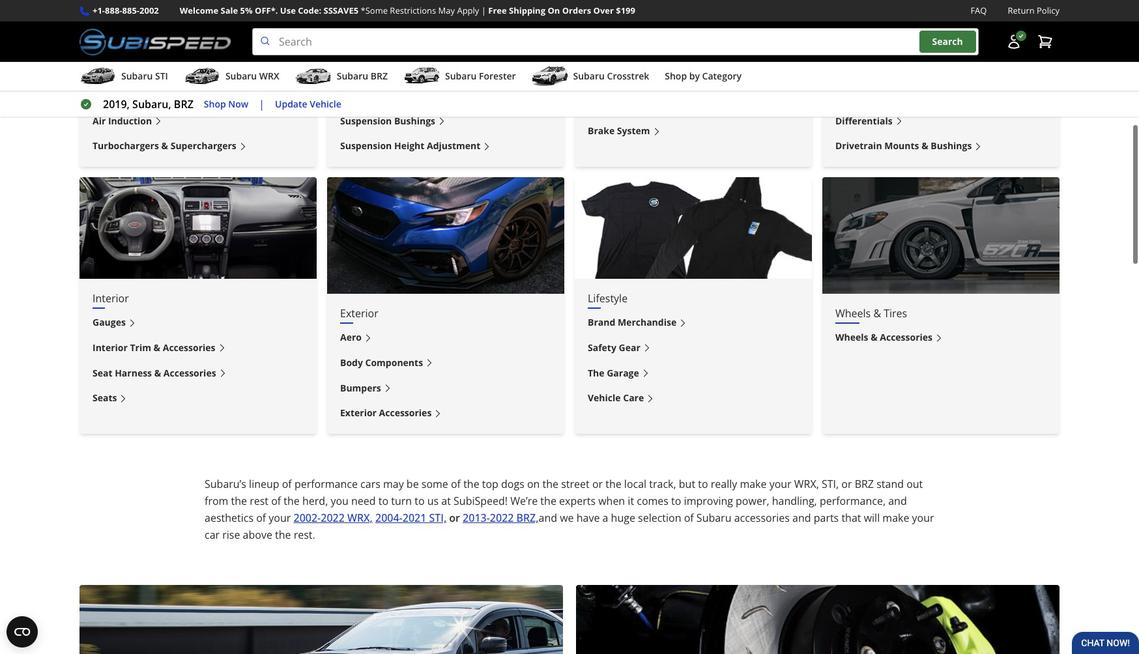 Task type: locate. For each thing, give the bounding box(es) containing it.
bushings down differentials link
[[931, 140, 972, 152]]

interior inside interior trim & accessories link
[[93, 342, 128, 354]]

or
[[593, 477, 603, 492], [842, 477, 852, 492], [449, 511, 460, 526]]

interior for interior
[[93, 291, 129, 306]]

0 vertical spatial brz
[[371, 70, 388, 82]]

search
[[933, 35, 963, 48]]

0 horizontal spatial bushings
[[394, 115, 436, 127]]

steering
[[340, 89, 378, 102]]

faq link
[[971, 4, 987, 18]]

bushings up suspension height adjustment
[[394, 115, 436, 127]]

accessories
[[880, 331, 933, 344], [163, 342, 215, 354], [164, 367, 216, 379], [379, 407, 432, 419]]

make inside the and we have a huge selection of subaru accessories and parts that will make your car rise above the rest.
[[883, 511, 910, 526]]

the inside the and we have a huge selection of subaru accessories and parts that will make your car rise above the rest.
[[275, 528, 291, 542]]

2 drivetrain from the top
[[836, 140, 882, 152]]

your inside the and we have a huge selection of subaru accessories and parts that will make your car rise above the rest.
[[912, 511, 935, 526]]

2 suspension from the top
[[340, 115, 392, 127]]

0 vertical spatial exterior
[[340, 307, 379, 321]]

shop inside dropdown button
[[665, 70, 687, 82]]

885-
[[122, 5, 140, 16]]

2 vertical spatial brake
[[588, 125, 615, 137]]

0 horizontal spatial and
[[539, 511, 557, 526]]

0 horizontal spatial 2022
[[321, 511, 345, 526]]

1 vertical spatial interior
[[93, 342, 128, 354]]

1 vertical spatial suspension
[[340, 115, 392, 127]]

vehicle down a subaru brz thumbnail image
[[310, 98, 341, 110]]

wheels down the wheels & tires
[[836, 331, 869, 344]]

1 horizontal spatial make
[[883, 511, 910, 526]]

the garage link
[[588, 366, 799, 381]]

code:
[[298, 5, 322, 16]]

a
[[603, 511, 609, 526]]

make inside "subaru's lineup of performance cars may be some of the top dogs on the street or the local track, but to really make your wrx, sti, or brz stand out from the rest of the herd, you need to turn to us at subispeed! we're the experts when it comes to improving power, handling, performance, and aesthetics of your"
[[740, 477, 767, 492]]

or down at
[[449, 511, 460, 526]]

of inside the and we have a huge selection of subaru accessories and parts that will make your car rise above the rest.
[[684, 511, 694, 526]]

of
[[282, 477, 292, 492], [451, 477, 461, 492], [271, 494, 281, 509], [256, 511, 266, 526], [684, 511, 694, 526]]

drivetrain mounts & bushings
[[836, 140, 972, 152]]

wheels & accessories link
[[836, 331, 1047, 345]]

1 vertical spatial brake
[[588, 74, 615, 87]]

of down improving
[[684, 511, 694, 526]]

exterior image
[[327, 177, 565, 294]]

1 suspension from the top
[[340, 39, 396, 54]]

0 vertical spatial brake
[[588, 49, 615, 61]]

or up performance, in the right of the page
[[842, 477, 852, 492]]

1 horizontal spatial shop
[[665, 70, 687, 82]]

1 horizontal spatial 2022
[[490, 511, 514, 526]]

1 wheels from the top
[[836, 307, 871, 321]]

wheels up wheels & accessories
[[836, 307, 871, 321]]

bracing
[[376, 64, 411, 76]]

and down stand
[[889, 494, 907, 509]]

brake left "system"
[[588, 125, 615, 137]]

1 vertical spatial wheels
[[836, 331, 869, 344]]

0 vertical spatial drivetrain
[[836, 39, 884, 54]]

rest
[[250, 494, 269, 509]]

drivetrain up clutches
[[836, 39, 884, 54]]

performance
[[295, 477, 358, 492]]

1 exterior from the top
[[340, 307, 379, 321]]

the left the rest.
[[275, 528, 291, 542]]

| left free
[[482, 5, 486, 16]]

2 vertical spatial suspension
[[340, 140, 392, 152]]

the garage
[[588, 367, 639, 379]]

2022
[[321, 511, 345, 526], [490, 511, 514, 526]]

subaru's
[[205, 477, 246, 492]]

accessories down interior trim & accessories link
[[164, 367, 216, 379]]

1 interior from the top
[[93, 291, 129, 306]]

2 wheels from the top
[[836, 331, 869, 344]]

it
[[628, 494, 634, 509]]

forester
[[479, 70, 516, 82]]

subispeed logo image
[[80, 28, 231, 55]]

0 vertical spatial vehicle
[[310, 98, 341, 110]]

make right will
[[883, 511, 910, 526]]

superchargers
[[171, 140, 237, 152]]

a subaru sti thumbnail image image
[[80, 67, 116, 86]]

subaru for subaru sti
[[121, 70, 153, 82]]

0 vertical spatial interior
[[93, 291, 129, 306]]

shop inside 'link'
[[204, 98, 226, 110]]

wrx, up 'handling,'
[[795, 477, 819, 492]]

your left 2002-
[[269, 511, 291, 526]]

trim
[[130, 342, 151, 354]]

subaru up steering link
[[445, 70, 477, 82]]

1 vertical spatial engine
[[93, 89, 123, 102]]

2013-
[[463, 511, 490, 526]]

1 brake from the top
[[588, 49, 615, 61]]

drivetrain for drivetrain mounts & bushings
[[836, 140, 882, 152]]

brz up air induction link
[[174, 97, 194, 112]]

bumpers
[[340, 382, 381, 394]]

brand
[[588, 316, 616, 329]]

sti, inside "subaru's lineup of performance cars may be some of the top dogs on the street or the local track, but to really make your wrx, sti, or brz stand out from the rest of the herd, you need to turn to us at subispeed! we're the experts when it comes to improving power, handling, performance, and aesthetics of your"
[[822, 477, 839, 492]]

0 vertical spatial sti,
[[822, 477, 839, 492]]

& right trim
[[154, 342, 160, 354]]

1 horizontal spatial sti,
[[822, 477, 839, 492]]

your down out
[[912, 511, 935, 526]]

subaru forester button
[[404, 65, 516, 91]]

1 vertical spatial shop
[[204, 98, 226, 110]]

subaru down improving
[[697, 511, 732, 526]]

suspension down steering
[[340, 115, 392, 127]]

subaru down brake kits
[[573, 70, 605, 82]]

2022 down you
[[321, 511, 345, 526]]

0 vertical spatial bushings
[[394, 115, 436, 127]]

suspension bushings
[[340, 115, 436, 127]]

sti, down us
[[429, 511, 447, 526]]

brakes image
[[575, 0, 812, 12]]

1 horizontal spatial wrx,
[[795, 477, 819, 492]]

1 vertical spatial bushings
[[931, 140, 972, 152]]

gauges
[[93, 316, 126, 329]]

shop left now
[[204, 98, 226, 110]]

update vehicle button
[[275, 97, 341, 112]]

policy
[[1037, 5, 1060, 16]]

wrx, down need
[[347, 511, 373, 526]]

1 horizontal spatial vehicle
[[588, 392, 621, 404]]

improving
[[684, 494, 733, 509]]

bushings inside suspension bushings link
[[394, 115, 436, 127]]

2 interior from the top
[[93, 342, 128, 354]]

subaru
[[121, 70, 153, 82], [225, 70, 257, 82], [337, 70, 368, 82], [445, 70, 477, 82], [573, 70, 605, 82], [697, 511, 732, 526]]

2 horizontal spatial your
[[912, 511, 935, 526]]

a subaru brz thumbnail image image
[[295, 67, 332, 86]]

1 vertical spatial |
[[259, 97, 265, 112]]

brake up subaru crosstrek
[[588, 49, 615, 61]]

brake system
[[588, 125, 650, 137]]

suspension height adjustment link
[[340, 139, 552, 154]]

and left we
[[539, 511, 557, 526]]

shop by category
[[665, 70, 742, 82]]

engine for engine management
[[93, 89, 123, 102]]

2 engine from the top
[[93, 89, 123, 102]]

air induction link
[[93, 114, 304, 129]]

interior down gauges at the left of the page
[[93, 342, 128, 354]]

bumpers link
[[340, 381, 552, 396]]

1 engine from the top
[[93, 39, 125, 54]]

air induction
[[93, 115, 152, 127]]

shop for shop now
[[204, 98, 226, 110]]

1 horizontal spatial |
[[482, 5, 486, 16]]

0 horizontal spatial |
[[259, 97, 265, 112]]

brake for brake system
[[588, 125, 615, 137]]

engine management
[[93, 89, 186, 102]]

exterior down bumpers
[[340, 407, 377, 419]]

1 vertical spatial brz
[[174, 97, 194, 112]]

a subaru wrx thumbnail image image
[[184, 67, 220, 86]]

above
[[243, 528, 272, 542]]

vehicle down the
[[588, 392, 621, 404]]

suspension down 'suspension bushings' on the left top
[[340, 140, 392, 152]]

+1-888-885-2002
[[93, 5, 159, 16]]

0 vertical spatial make
[[740, 477, 767, 492]]

1 drivetrain from the top
[[836, 39, 884, 54]]

seat harness & accessories
[[93, 367, 216, 379]]

0 horizontal spatial your
[[269, 511, 291, 526]]

subaru forester
[[445, 70, 516, 82]]

make up power,
[[740, 477, 767, 492]]

1 vertical spatial drivetrain
[[836, 140, 882, 152]]

2 horizontal spatial and
[[889, 494, 907, 509]]

seat harness & accessories link
[[93, 366, 304, 381]]

dogs
[[501, 477, 525, 492]]

2 exterior from the top
[[340, 407, 377, 419]]

1 horizontal spatial bushings
[[931, 140, 972, 152]]

we
[[560, 511, 574, 526]]

2 2022 from the left
[[490, 511, 514, 526]]

a subaru forester thumbnail image image
[[404, 67, 440, 86]]

aero
[[340, 331, 362, 344]]

at
[[442, 494, 451, 509]]

we're
[[511, 494, 538, 509]]

2 horizontal spatial brz
[[855, 477, 874, 492]]

lifestyle
[[588, 291, 628, 306]]

engine down a subaru sti thumbnail image
[[93, 89, 123, 102]]

exterior
[[340, 307, 379, 321], [340, 407, 377, 419]]

merchandise
[[618, 316, 677, 329]]

clutches link
[[836, 89, 1047, 103]]

& left tires
[[874, 307, 881, 321]]

your up 'handling,'
[[770, 477, 792, 492]]

chassis
[[340, 64, 374, 76]]

suspension bushings link
[[340, 114, 552, 129]]

1 horizontal spatial brz
[[371, 70, 388, 82]]

1 vertical spatial make
[[883, 511, 910, 526]]

of right rest
[[271, 494, 281, 509]]

suspension height adjustment
[[340, 140, 481, 152]]

subaru up now
[[225, 70, 257, 82]]

brz up steering
[[371, 70, 388, 82]]

vehicle care link
[[588, 391, 799, 406]]

handling,
[[772, 494, 817, 509]]

0 horizontal spatial vehicle
[[310, 98, 341, 110]]

suspension up the chassis bracing
[[340, 39, 396, 54]]

0 horizontal spatial wrx,
[[347, 511, 373, 526]]

category
[[702, 70, 742, 82]]

0 vertical spatial wrx,
[[795, 477, 819, 492]]

| right now
[[259, 97, 265, 112]]

1 vertical spatial exterior
[[340, 407, 377, 419]]

$199
[[616, 5, 636, 16]]

2022 left brz,
[[490, 511, 514, 526]]

welcome sale 5% off*. use code: sssave5 *some restrictions may apply | free shipping on orders over $199
[[180, 5, 636, 16]]

of right lineup at the bottom of the page
[[282, 477, 292, 492]]

subaru crosstrek
[[573, 70, 649, 82]]

brz up performance, in the right of the page
[[855, 477, 874, 492]]

2 vertical spatial brz
[[855, 477, 874, 492]]

0 horizontal spatial shop
[[204, 98, 226, 110]]

0 horizontal spatial or
[[449, 511, 460, 526]]

0 vertical spatial shop
[[665, 70, 687, 82]]

lifestyle image
[[575, 177, 812, 279]]

engine up exhausts
[[93, 39, 125, 54]]

sti, up performance, in the right of the page
[[822, 477, 839, 492]]

brake left pads
[[588, 74, 615, 87]]

subaru up steering
[[337, 70, 368, 82]]

accessories down tires
[[880, 331, 933, 344]]

and down 'handling,'
[[793, 511, 811, 526]]

steering link
[[340, 89, 552, 103]]

return policy
[[1008, 5, 1060, 16]]

0 horizontal spatial sti,
[[429, 511, 447, 526]]

vehicle
[[310, 98, 341, 110], [588, 392, 621, 404]]

drivetrain down differentials at the right of page
[[836, 140, 882, 152]]

exhausts link
[[93, 63, 304, 78]]

3 suspension from the top
[[340, 140, 392, 152]]

exterior up aero
[[340, 307, 379, 321]]

& right harness at the bottom of the page
[[154, 367, 161, 379]]

or up when
[[593, 477, 603, 492]]

really
[[711, 477, 737, 492]]

interior up gauges at the left of the page
[[93, 291, 129, 306]]

& left superchargers
[[161, 140, 168, 152]]

0 vertical spatial engine
[[93, 39, 125, 54]]

wrx
[[259, 70, 280, 82]]

turn
[[391, 494, 412, 509]]

&
[[161, 140, 168, 152], [922, 140, 929, 152], [874, 307, 881, 321], [871, 331, 878, 344], [154, 342, 160, 354], [154, 367, 161, 379]]

subaru crosstrek button
[[532, 65, 649, 91]]

0 horizontal spatial make
[[740, 477, 767, 492]]

selection
[[638, 511, 682, 526]]

shop left by
[[665, 70, 687, 82]]

0 vertical spatial wheels
[[836, 307, 871, 321]]

3 brake from the top
[[588, 125, 615, 137]]

wrx,
[[795, 477, 819, 492], [347, 511, 373, 526]]

subaru up engine management at the left of page
[[121, 70, 153, 82]]

2 brake from the top
[[588, 74, 615, 87]]

0 vertical spatial suspension
[[340, 39, 396, 54]]



Task type: describe. For each thing, give the bounding box(es) containing it.
to left us
[[415, 494, 425, 509]]

*some
[[361, 5, 388, 16]]

to down but
[[672, 494, 682, 509]]

drivetrain for drivetrain
[[836, 39, 884, 54]]

off*.
[[255, 5, 278, 16]]

turbochargers & superchargers link
[[93, 139, 304, 154]]

brake for brake kits
[[588, 49, 615, 61]]

stand
[[877, 477, 904, 492]]

brz,
[[517, 511, 539, 526]]

you
[[331, 494, 349, 509]]

2002-2022 wrx, 2004-2021 sti, or 2013-2022 brz,
[[294, 511, 539, 526]]

the left top at the left bottom of the page
[[464, 477, 480, 492]]

turbochargers
[[93, 140, 159, 152]]

subaru for subaru forester
[[445, 70, 477, 82]]

brake pads link
[[588, 74, 799, 88]]

may
[[383, 477, 404, 492]]

1 horizontal spatial and
[[793, 511, 811, 526]]

aero link
[[340, 331, 552, 345]]

rise
[[222, 528, 240, 542]]

engine image
[[80, 0, 317, 27]]

induction
[[108, 115, 152, 127]]

button image
[[1007, 34, 1022, 50]]

bushings inside "drivetrain mounts & bushings" link
[[931, 140, 972, 152]]

the right the on
[[543, 477, 559, 492]]

chassis bracing link
[[340, 63, 552, 78]]

the
[[588, 367, 605, 379]]

subaru sti button
[[80, 65, 168, 91]]

brand merchandise
[[588, 316, 677, 329]]

exhausts
[[93, 64, 134, 76]]

power,
[[736, 494, 770, 509]]

use
[[280, 5, 296, 16]]

management
[[125, 89, 186, 102]]

care
[[623, 392, 644, 404]]

brand merchandise link
[[588, 316, 799, 330]]

but
[[679, 477, 696, 492]]

seats
[[93, 392, 117, 404]]

& down the wheels & tires
[[871, 331, 878, 344]]

suspension for suspension
[[340, 39, 396, 54]]

vehicle inside button
[[310, 98, 341, 110]]

shop now link
[[204, 97, 249, 112]]

+1-
[[93, 5, 105, 16]]

by
[[690, 70, 700, 82]]

brz inside "subaru's lineup of performance cars may be some of the top dogs on the street or the local track, but to really make your wrx, sti, or brz stand out from the rest of the herd, you need to turn to us at subispeed! we're the experts when it comes to improving power, handling, performance, and aesthetics of your"
[[855, 477, 874, 492]]

1 horizontal spatial or
[[593, 477, 603, 492]]

exterior for exterior
[[340, 307, 379, 321]]

shop for shop by category
[[665, 70, 687, 82]]

search input field
[[252, 28, 979, 55]]

return
[[1008, 5, 1035, 16]]

engine for engine
[[93, 39, 125, 54]]

brake kits link
[[588, 48, 799, 63]]

2 horizontal spatial or
[[842, 477, 852, 492]]

us
[[427, 494, 439, 509]]

wheels for wheels & accessories
[[836, 331, 869, 344]]

subaru,
[[132, 97, 171, 112]]

the right we're at bottom left
[[541, 494, 557, 509]]

be
[[407, 477, 419, 492]]

parts
[[814, 511, 839, 526]]

engine management link
[[93, 89, 304, 103]]

subaru brz button
[[295, 65, 388, 91]]

of down rest
[[256, 511, 266, 526]]

exterior for exterior accessories
[[340, 407, 377, 419]]

wheels for wheels & tires
[[836, 307, 871, 321]]

the up the aesthetics on the bottom of page
[[231, 494, 247, 509]]

exterior accessories link
[[340, 406, 552, 421]]

the up when
[[606, 477, 622, 492]]

1 horizontal spatial your
[[770, 477, 792, 492]]

wheels & accessories image
[[823, 177, 1060, 294]]

subaru for subaru brz
[[337, 70, 368, 82]]

interior trim & accessories link
[[93, 341, 304, 356]]

2004-
[[376, 511, 403, 526]]

height
[[394, 140, 425, 152]]

body components link
[[340, 356, 552, 371]]

brake for brake pads
[[588, 74, 615, 87]]

brake pads
[[588, 74, 639, 87]]

car
[[205, 528, 220, 542]]

suspension for suspension bushings
[[340, 115, 392, 127]]

wheels & tires
[[836, 307, 908, 321]]

adjustment
[[427, 140, 481, 152]]

drivetrain image
[[823, 0, 1060, 27]]

+1-888-885-2002 link
[[93, 4, 159, 18]]

shop by category button
[[665, 65, 742, 91]]

wrx, inside "subaru's lineup of performance cars may be some of the top dogs on the street or the local track, but to really make your wrx, sti, or brz stand out from the rest of the herd, you need to turn to us at subispeed! we're the experts when it comes to improving power, handling, performance, and aesthetics of your"
[[795, 477, 819, 492]]

0 vertical spatial |
[[482, 5, 486, 16]]

suspension image
[[327, 0, 565, 27]]

update
[[275, 98, 307, 110]]

of right some
[[451, 477, 461, 492]]

to right but
[[698, 477, 708, 492]]

over
[[594, 5, 614, 16]]

1 vertical spatial sti,
[[429, 511, 447, 526]]

faq
[[971, 5, 987, 16]]

top
[[482, 477, 499, 492]]

and inside "subaru's lineup of performance cars may be some of the top dogs on the street or the local track, but to really make your wrx, sti, or brz stand out from the rest of the herd, you need to turn to us at subispeed! we're the experts when it comes to improving power, handling, performance, and aesthetics of your"
[[889, 494, 907, 509]]

have
[[577, 511, 600, 526]]

to up 2004-
[[379, 494, 389, 509]]

drivetrain mounts & bushings link
[[836, 139, 1047, 154]]

brz inside subaru brz dropdown button
[[371, 70, 388, 82]]

system
[[617, 125, 650, 137]]

some
[[422, 477, 448, 492]]

brake kits
[[588, 49, 635, 61]]

chassis bracing
[[340, 64, 411, 76]]

return policy link
[[1008, 4, 1060, 18]]

shipping
[[509, 5, 546, 16]]

the up 2002-
[[284, 494, 300, 509]]

& right mounts
[[922, 140, 929, 152]]

now
[[228, 98, 249, 110]]

sale
[[221, 5, 238, 16]]

interior image
[[80, 177, 317, 279]]

safety
[[588, 342, 617, 354]]

herd,
[[302, 494, 328, 509]]

suspension for suspension height adjustment
[[340, 140, 392, 152]]

comes
[[637, 494, 669, 509]]

crosstrek
[[607, 70, 649, 82]]

open widget image
[[7, 617, 38, 648]]

subaru sti
[[121, 70, 168, 82]]

performance,
[[820, 494, 886, 509]]

0 horizontal spatial brz
[[174, 97, 194, 112]]

subaru for subaru crosstrek
[[573, 70, 605, 82]]

sssave5
[[324, 5, 359, 16]]

sti
[[155, 70, 168, 82]]

1 2022 from the left
[[321, 511, 345, 526]]

gear
[[619, 342, 641, 354]]

1 vertical spatial wrx,
[[347, 511, 373, 526]]

subaru inside the and we have a huge selection of subaru accessories and parts that will make your car rise above the rest.
[[697, 511, 732, 526]]

when
[[599, 494, 625, 509]]

accessories down gauges link
[[163, 342, 215, 354]]

1 vertical spatial vehicle
[[588, 392, 621, 404]]

a subaru crosstrek thumbnail image image
[[532, 67, 568, 86]]

subaru for subaru wrx
[[225, 70, 257, 82]]

huge
[[611, 511, 636, 526]]

interior trim & accessories
[[93, 342, 215, 354]]

888-
[[105, 5, 122, 16]]

garage
[[607, 367, 639, 379]]

interior for interior trim & accessories
[[93, 342, 128, 354]]

2002
[[140, 5, 159, 16]]

clutches
[[836, 89, 875, 102]]

accessories down bumpers link
[[379, 407, 432, 419]]



Task type: vqa. For each thing, say whether or not it's contained in the screenshot.
'STI,'
yes



